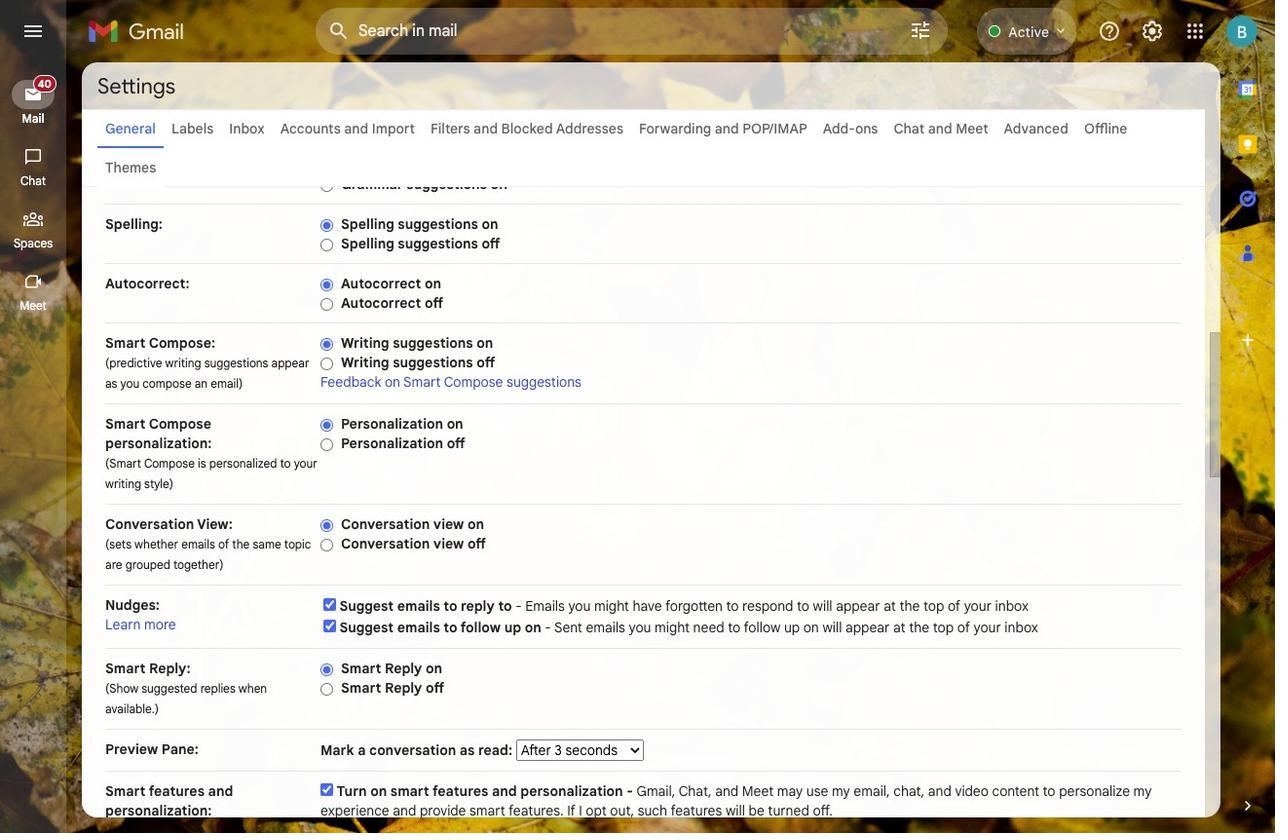 Task type: describe. For each thing, give the bounding box(es) containing it.
0 horizontal spatial smart
[[391, 783, 430, 800]]

to right need
[[728, 619, 741, 636]]

Autocorrect on radio
[[321, 278, 333, 292]]

view:
[[197, 516, 233, 533]]

feedback on smart compose suggestions
[[321, 373, 582, 391]]

autocorrect for autocorrect off
[[341, 294, 421, 312]]

forwarding
[[639, 120, 712, 137]]

available.)
[[105, 702, 159, 716]]

gmail,
[[637, 783, 676, 800]]

is
[[198, 456, 206, 471]]

reply:
[[149, 660, 191, 677]]

same
[[253, 537, 281, 552]]

suggestions for grammar suggestions off
[[407, 175, 487, 193]]

personalization
[[521, 783, 623, 800]]

sent
[[555, 619, 583, 636]]

emails up smart reply on
[[397, 619, 440, 636]]

themes link
[[105, 159, 156, 176]]

feedback
[[321, 373, 381, 391]]

1 follow from the left
[[461, 619, 501, 636]]

chat and meet
[[894, 120, 989, 137]]

0 vertical spatial will
[[813, 597, 833, 615]]

spaces
[[14, 236, 53, 250]]

personalization for personalization on
[[341, 415, 444, 433]]

1 vertical spatial inbox
[[1005, 619, 1039, 636]]

- for personalization
[[627, 783, 634, 800]]

(show
[[105, 681, 139, 696]]

advanced search options image
[[902, 11, 941, 50]]

0 horizontal spatial -
[[516, 597, 522, 615]]

1 up from the left
[[505, 619, 522, 636]]

need
[[694, 619, 725, 636]]

import
[[372, 120, 415, 137]]

settings
[[97, 73, 176, 99]]

reply for on
[[385, 660, 422, 677]]

to right respond
[[797, 597, 810, 615]]

to inside smart compose personalization: (smart compose is personalized to your writing style)
[[280, 456, 291, 471]]

turn
[[337, 783, 367, 800]]

mail
[[22, 111, 44, 126]]

are
[[105, 558, 122, 572]]

0 vertical spatial inbox
[[996, 597, 1029, 615]]

view for on
[[434, 516, 464, 533]]

2 horizontal spatial you
[[629, 619, 652, 636]]

40 link
[[12, 75, 57, 109]]

main menu image
[[21, 19, 45, 43]]

autocorrect on
[[341, 275, 442, 292]]

accounts and import link
[[280, 120, 415, 137]]

conversation for conversation view off
[[341, 535, 430, 553]]

off for smart reply off
[[426, 679, 444, 697]]

spelling for spelling suggestions off
[[341, 235, 395, 252]]

meet inside gmail, chat, and meet may use my email, chat, and video content to personalize my experience and provide smart features. if i opt out, such features will be turned off.
[[743, 783, 774, 800]]

Spelling suggestions on radio
[[321, 218, 333, 233]]

conversation view on
[[341, 516, 484, 533]]

more
[[144, 616, 176, 634]]

1 vertical spatial will
[[823, 619, 842, 636]]

ons
[[856, 120, 879, 137]]

1 vertical spatial at
[[894, 619, 906, 636]]

forwarding and pop/imap
[[639, 120, 808, 137]]

offline
[[1085, 120, 1128, 137]]

features inside smart features and personalization:
[[149, 783, 205, 800]]

compose:
[[149, 334, 215, 352]]

a
[[358, 742, 366, 759]]

smart compose personalization: (smart compose is personalized to your writing style)
[[105, 415, 318, 491]]

smart inside gmail, chat, and meet may use my email, chat, and video content to personalize my experience and provide smart features. if i opt out, such features will be turned off.
[[470, 802, 506, 820]]

Spelling suggestions off radio
[[321, 238, 333, 252]]

advanced
[[1004, 120, 1069, 137]]

smart for smart reply on
[[341, 660, 382, 677]]

spelling suggestions on
[[341, 215, 499, 233]]

have
[[633, 597, 663, 615]]

personalized
[[209, 456, 277, 471]]

mark
[[321, 742, 354, 759]]

emails inside conversation view: (sets whether emails of the same topic are grouped together)
[[181, 537, 215, 552]]

may
[[778, 783, 803, 800]]

accounts
[[280, 120, 341, 137]]

Personalization off radio
[[321, 437, 333, 452]]

Writing suggestions off radio
[[321, 357, 333, 371]]

1 horizontal spatial as
[[460, 742, 475, 759]]

use
[[807, 783, 829, 800]]

0 vertical spatial compose
[[444, 373, 503, 391]]

chat,
[[894, 783, 925, 800]]

filters and blocked addresses link
[[431, 120, 624, 137]]

Grammar suggestions off radio
[[321, 178, 333, 193]]

smart reply: (show suggested replies when available.)
[[105, 660, 267, 716]]

smart reply on
[[341, 660, 443, 677]]

spelling:
[[105, 215, 163, 233]]

settings image
[[1141, 19, 1165, 43]]

forwarding and pop/imap link
[[639, 120, 808, 137]]

writing for writing suggestions off
[[341, 354, 389, 371]]

respond
[[743, 597, 794, 615]]

chat and meet link
[[894, 120, 989, 137]]

learn
[[105, 616, 141, 634]]

autocorrect:
[[105, 275, 190, 292]]

suggested
[[142, 681, 197, 696]]

navigation containing mail
[[0, 62, 68, 833]]

pop/imap
[[743, 120, 808, 137]]

Writing suggestions on radio
[[321, 337, 333, 352]]

Personalization on radio
[[321, 418, 333, 433]]

writing for writing suggestions on
[[341, 334, 389, 352]]

personalization: inside smart compose personalization: (smart compose is personalized to your writing style)
[[105, 435, 212, 452]]

labels
[[171, 120, 214, 137]]

0 vertical spatial at
[[884, 597, 896, 615]]

whether
[[135, 537, 178, 552]]

gmail, chat, and meet may use my email, chat, and video content to personalize my experience and provide smart features. if i opt out, such features will be turned off.
[[321, 783, 1152, 820]]

emails
[[526, 597, 565, 615]]

grammar
[[341, 175, 403, 193]]

conversation view off
[[341, 535, 486, 553]]

1 vertical spatial appear
[[836, 597, 881, 615]]

smart for smart compose: (predictive writing suggestions appear as you compose an email)
[[105, 334, 146, 352]]

topic
[[284, 537, 311, 552]]

inbox
[[229, 120, 265, 137]]

spaces heading
[[0, 236, 66, 251]]

add-
[[823, 120, 856, 137]]

provide
[[420, 802, 466, 820]]

writing suggestions on
[[341, 334, 493, 352]]

general link
[[105, 120, 156, 137]]

to up smart reply off
[[444, 619, 458, 636]]

smart down writing suggestions off
[[404, 373, 441, 391]]

suggestions inside smart compose: (predictive writing suggestions appear as you compose an email)
[[204, 356, 268, 370]]

2 vertical spatial compose
[[144, 456, 195, 471]]

add-ons
[[823, 120, 879, 137]]

Smart Reply on radio
[[321, 663, 333, 677]]

out,
[[610, 802, 635, 820]]

2 horizontal spatial meet
[[956, 120, 989, 137]]

inbox link
[[229, 120, 265, 137]]

0 vertical spatial might
[[595, 597, 630, 615]]

off for spelling suggestions off
[[482, 235, 500, 252]]

support image
[[1098, 19, 1122, 43]]

1 vertical spatial compose
[[149, 415, 211, 433]]

opt
[[586, 802, 607, 820]]

such
[[638, 802, 668, 820]]

writing inside smart compose personalization: (smart compose is personalized to your writing style)
[[105, 477, 141, 491]]

appear inside smart compose: (predictive writing suggestions appear as you compose an email)
[[271, 356, 309, 370]]

suggestions for spelling suggestions on
[[398, 215, 478, 233]]

chat heading
[[0, 173, 66, 189]]

Conversation view off radio
[[321, 538, 333, 552]]

Smart Reply off radio
[[321, 682, 333, 697]]

your inside smart compose personalization: (smart compose is personalized to your writing style)
[[294, 456, 318, 471]]

nudges:
[[105, 596, 160, 614]]

turn on smart features and personalization -
[[337, 783, 637, 800]]

writing inside smart compose: (predictive writing suggestions appear as you compose an email)
[[165, 356, 201, 370]]

learn more link
[[105, 616, 176, 634]]

(predictive
[[105, 356, 162, 370]]

read:
[[479, 742, 513, 759]]

be
[[749, 802, 765, 820]]

suggest for suggest emails to follow up on - sent emails you might need to follow up on will appear at the top of your inbox
[[340, 619, 394, 636]]



Task type: locate. For each thing, give the bounding box(es) containing it.
emails left reply
[[397, 597, 440, 615]]

turned
[[768, 802, 810, 820]]

you inside smart compose: (predictive writing suggestions appear as you compose an email)
[[120, 376, 140, 391]]

accounts and import
[[280, 120, 415, 137]]

compose down compose on the left top
[[149, 415, 211, 433]]

on
[[482, 215, 499, 233], [425, 275, 442, 292], [477, 334, 493, 352], [385, 373, 401, 391], [447, 415, 464, 433], [468, 516, 484, 533], [525, 619, 542, 636], [804, 619, 819, 636], [426, 660, 443, 677], [371, 783, 387, 800]]

1 vertical spatial chat
[[20, 173, 46, 188]]

compose up style)
[[144, 456, 195, 471]]

2 follow from the left
[[744, 619, 781, 636]]

personalization: down preview pane:
[[105, 802, 212, 820]]

my right personalize
[[1134, 783, 1152, 800]]

tab list
[[1221, 62, 1276, 763]]

smart for smart reply off
[[341, 679, 382, 697]]

view for off
[[434, 535, 464, 553]]

0 horizontal spatial features
[[149, 783, 205, 800]]

features.
[[509, 802, 564, 820]]

view down the "conversation view on"
[[434, 535, 464, 553]]

personalization
[[341, 415, 444, 433], [341, 435, 444, 452]]

smart inside smart compose: (predictive writing suggestions appear as you compose an email)
[[105, 334, 146, 352]]

0 vertical spatial writing
[[341, 334, 389, 352]]

1 vertical spatial suggest
[[340, 619, 394, 636]]

0 vertical spatial writing
[[165, 356, 201, 370]]

spelling right the 'spelling suggestions off' option
[[341, 235, 395, 252]]

1 vertical spatial writing
[[105, 477, 141, 491]]

smart up the (predictive
[[105, 334, 146, 352]]

0 vertical spatial view
[[434, 516, 464, 533]]

suggest emails to reply to - emails you might have forgotten to respond to will appear at the top of your inbox
[[340, 597, 1029, 615]]

as left the read:
[[460, 742, 475, 759]]

smart right smart reply off "option" on the bottom of page
[[341, 679, 382, 697]]

1 vertical spatial of
[[948, 597, 961, 615]]

off down personalization on
[[447, 435, 466, 452]]

will inside gmail, chat, and meet may use my email, chat, and video content to personalize my experience and provide smart features. if i opt out, such features will be turned off.
[[726, 802, 746, 820]]

features down the chat,
[[671, 802, 723, 820]]

follow down reply
[[461, 619, 501, 636]]

writing up feedback
[[341, 354, 389, 371]]

features
[[149, 783, 205, 800], [433, 783, 489, 800], [671, 802, 723, 820]]

1 personalization: from the top
[[105, 435, 212, 452]]

filters and blocked addresses
[[431, 120, 624, 137]]

1 vertical spatial you
[[569, 597, 591, 615]]

reply down smart reply on
[[385, 679, 422, 697]]

addresses
[[556, 120, 624, 137]]

1 horizontal spatial up
[[784, 619, 800, 636]]

1 vertical spatial top
[[934, 619, 954, 636]]

suggest for suggest emails to reply to - emails you might have forgotten to respond to will appear at the top of your inbox
[[340, 597, 394, 615]]

suggestions
[[407, 175, 487, 193], [398, 215, 478, 233], [398, 235, 478, 252], [393, 334, 473, 352], [393, 354, 473, 371], [204, 356, 268, 370], [507, 373, 582, 391]]

off down spelling suggestions on in the left top of the page
[[482, 235, 500, 252]]

smart right smart reply on radio
[[341, 660, 382, 677]]

autocorrect up autocorrect off
[[341, 275, 421, 292]]

1 vertical spatial reply
[[385, 679, 422, 697]]

2 vertical spatial appear
[[846, 619, 890, 636]]

conversation
[[369, 742, 456, 759]]

advanced link
[[1004, 120, 1069, 137]]

chat inside heading
[[20, 173, 46, 188]]

you
[[120, 376, 140, 391], [569, 597, 591, 615], [629, 619, 652, 636]]

2 vertical spatial you
[[629, 619, 652, 636]]

Autocorrect off radio
[[321, 297, 333, 312]]

meet
[[956, 120, 989, 137], [20, 298, 47, 313], [743, 783, 774, 800]]

1 horizontal spatial -
[[545, 619, 551, 636]]

0 vertical spatial smart
[[391, 783, 430, 800]]

personalization: inside smart features and personalization:
[[105, 802, 212, 820]]

chat down mail heading
[[20, 173, 46, 188]]

1 horizontal spatial you
[[569, 597, 591, 615]]

writing right writing suggestions on radio
[[341, 334, 389, 352]]

1 vertical spatial as
[[460, 742, 475, 759]]

(smart
[[105, 456, 141, 471]]

search in mail image
[[322, 14, 357, 49]]

spelling down grammar
[[341, 215, 395, 233]]

chat
[[894, 120, 925, 137], [20, 173, 46, 188]]

when
[[239, 681, 267, 696]]

and inside smart features and personalization:
[[208, 783, 233, 800]]

compose down writing suggestions off
[[444, 373, 503, 391]]

smart features and personalization:
[[105, 783, 233, 820]]

filters
[[431, 120, 470, 137]]

my right the use
[[832, 783, 851, 800]]

personalization:
[[105, 435, 212, 452], [105, 802, 212, 820]]

to
[[280, 456, 291, 471], [444, 597, 458, 615], [498, 597, 512, 615], [727, 597, 739, 615], [797, 597, 810, 615], [444, 619, 458, 636], [728, 619, 741, 636], [1043, 783, 1056, 800]]

personalization off
[[341, 435, 466, 452]]

might
[[595, 597, 630, 615], [655, 619, 690, 636]]

Search in mail text field
[[359, 21, 855, 41]]

of
[[218, 537, 229, 552], [948, 597, 961, 615], [958, 619, 971, 636]]

you for emails
[[569, 597, 591, 615]]

emails right the sent
[[586, 619, 626, 636]]

an
[[195, 376, 208, 391]]

emails up "together)"
[[181, 537, 215, 552]]

1 autocorrect from the top
[[341, 275, 421, 292]]

feedback on smart compose suggestions link
[[321, 373, 582, 391]]

reply up smart reply off
[[385, 660, 422, 677]]

mail heading
[[0, 111, 66, 127]]

forgotten
[[666, 597, 723, 615]]

2 horizontal spatial -
[[627, 783, 634, 800]]

0 vertical spatial top
[[924, 597, 945, 615]]

1 vertical spatial writing
[[341, 354, 389, 371]]

1 vertical spatial view
[[434, 535, 464, 553]]

smart down turn on smart features and personalization -
[[470, 802, 506, 820]]

as inside smart compose: (predictive writing suggestions appear as you compose an email)
[[105, 376, 117, 391]]

2 personalization: from the top
[[105, 802, 212, 820]]

personalization for personalization off
[[341, 435, 444, 452]]

smart reply off
[[341, 679, 444, 697]]

off down smart reply on
[[426, 679, 444, 697]]

smart inside smart reply: (show suggested replies when available.)
[[105, 660, 146, 677]]

0 horizontal spatial my
[[832, 783, 851, 800]]

conversation for conversation view on
[[341, 516, 430, 533]]

i
[[579, 802, 583, 820]]

autocorrect off
[[341, 294, 443, 312]]

- for on
[[545, 619, 551, 636]]

1 horizontal spatial meet
[[743, 783, 774, 800]]

personalize
[[1060, 783, 1131, 800]]

smart down preview at the bottom left of page
[[105, 783, 146, 800]]

chat for chat
[[20, 173, 46, 188]]

chat for chat and meet
[[894, 120, 925, 137]]

1 view from the top
[[434, 516, 464, 533]]

features up provide
[[433, 783, 489, 800]]

chat right ons
[[894, 120, 925, 137]]

personalization down personalization on
[[341, 435, 444, 452]]

nudges: learn more
[[105, 596, 176, 634]]

1 vertical spatial -
[[545, 619, 551, 636]]

labels link
[[171, 120, 214, 137]]

autocorrect
[[341, 275, 421, 292], [341, 294, 421, 312]]

1 horizontal spatial might
[[655, 619, 690, 636]]

0 horizontal spatial you
[[120, 376, 140, 391]]

Conversation view on radio
[[321, 518, 333, 533]]

1 personalization from the top
[[341, 415, 444, 433]]

reply
[[385, 660, 422, 677], [385, 679, 422, 697]]

1 vertical spatial your
[[965, 597, 992, 615]]

off for grammar suggestions off
[[491, 175, 509, 193]]

0 vertical spatial the
[[232, 537, 250, 552]]

1 horizontal spatial features
[[433, 783, 489, 800]]

compose
[[143, 376, 192, 391]]

0 vertical spatial of
[[218, 537, 229, 552]]

my
[[832, 783, 851, 800], [1134, 783, 1152, 800]]

0 horizontal spatial as
[[105, 376, 117, 391]]

2 up from the left
[[784, 619, 800, 636]]

preview
[[105, 741, 158, 758]]

0 vertical spatial as
[[105, 376, 117, 391]]

up down respond
[[784, 619, 800, 636]]

off for conversation view off
[[468, 535, 486, 553]]

0 horizontal spatial writing
[[105, 477, 141, 491]]

smart compose: (predictive writing suggestions appear as you compose an email)
[[105, 334, 309, 391]]

personalization: up style)
[[105, 435, 212, 452]]

writing down (smart
[[105, 477, 141, 491]]

0 vertical spatial meet
[[956, 120, 989, 137]]

smart up provide
[[391, 783, 430, 800]]

1 horizontal spatial smart
[[470, 802, 506, 820]]

to right 'personalized'
[[280, 456, 291, 471]]

navigation
[[0, 62, 68, 833]]

0 horizontal spatial chat
[[20, 173, 46, 188]]

smart for smart reply: (show suggested replies when available.)
[[105, 660, 146, 677]]

you for as
[[120, 376, 140, 391]]

0 vertical spatial appear
[[271, 356, 309, 370]]

personalization up personalization off
[[341, 415, 444, 433]]

email)
[[211, 376, 243, 391]]

inbox
[[996, 597, 1029, 615], [1005, 619, 1039, 636]]

0 vertical spatial reply
[[385, 660, 422, 677]]

meet up the be
[[743, 783, 774, 800]]

0 vertical spatial suggest
[[340, 597, 394, 615]]

Search in mail search field
[[316, 8, 949, 55]]

view up conversation view off on the left bottom of the page
[[434, 516, 464, 533]]

to left reply
[[444, 597, 458, 615]]

writing suggestions off
[[341, 354, 495, 371]]

blocked
[[502, 120, 553, 137]]

0 vertical spatial you
[[120, 376, 140, 391]]

1 vertical spatial might
[[655, 619, 690, 636]]

conversation for conversation view: (sets whether emails of the same topic are grouped together)
[[105, 516, 194, 533]]

together)
[[173, 558, 224, 572]]

0 vertical spatial personalization:
[[105, 435, 212, 452]]

follow
[[461, 619, 501, 636], [744, 619, 781, 636]]

conversation up conversation view off on the left bottom of the page
[[341, 516, 430, 533]]

smart inside smart compose personalization: (smart compose is personalized to your writing style)
[[105, 415, 146, 433]]

off down filters and blocked addresses link
[[491, 175, 509, 193]]

suggestions for writing suggestions off
[[393, 354, 473, 371]]

top
[[924, 597, 945, 615], [934, 619, 954, 636]]

2 horizontal spatial features
[[671, 802, 723, 820]]

you down the (predictive
[[120, 376, 140, 391]]

off up writing suggestions on
[[425, 294, 443, 312]]

1 horizontal spatial my
[[1134, 783, 1152, 800]]

2 personalization from the top
[[341, 435, 444, 452]]

0 vertical spatial autocorrect
[[341, 275, 421, 292]]

meet heading
[[0, 298, 66, 314]]

up left the sent
[[505, 619, 522, 636]]

if
[[567, 802, 576, 820]]

to left respond
[[727, 597, 739, 615]]

meet left advanced
[[956, 120, 989, 137]]

- left "emails"
[[516, 597, 522, 615]]

writing
[[341, 334, 389, 352], [341, 354, 389, 371]]

will
[[813, 597, 833, 615], [823, 619, 842, 636], [726, 802, 746, 820]]

your
[[294, 456, 318, 471], [965, 597, 992, 615], [974, 619, 1002, 636]]

suggestions for spelling suggestions off
[[398, 235, 478, 252]]

as down the (predictive
[[105, 376, 117, 391]]

2 autocorrect from the top
[[341, 294, 421, 312]]

view
[[434, 516, 464, 533], [434, 535, 464, 553]]

meet down spaces heading
[[20, 298, 47, 313]]

smart
[[391, 783, 430, 800], [470, 802, 506, 820]]

smart up (smart
[[105, 415, 146, 433]]

40
[[38, 77, 52, 91]]

reply for off
[[385, 679, 422, 697]]

off up feedback on smart compose suggestions link
[[477, 354, 495, 371]]

2 my from the left
[[1134, 783, 1152, 800]]

conversation inside conversation view: (sets whether emails of the same topic are grouped together)
[[105, 516, 194, 533]]

follow down respond
[[744, 619, 781, 636]]

replies
[[200, 681, 236, 696]]

1 vertical spatial personalization:
[[105, 802, 212, 820]]

2 vertical spatial meet
[[743, 783, 774, 800]]

2 suggest from the top
[[340, 619, 394, 636]]

the
[[232, 537, 250, 552], [900, 597, 921, 615], [910, 619, 930, 636]]

content
[[993, 783, 1040, 800]]

2 vertical spatial of
[[958, 619, 971, 636]]

to right content
[[1043, 783, 1056, 800]]

personalization on
[[341, 415, 464, 433]]

0 horizontal spatial follow
[[461, 619, 501, 636]]

1 vertical spatial spelling
[[341, 235, 395, 252]]

conversation down the "conversation view on"
[[341, 535, 430, 553]]

0 vertical spatial your
[[294, 456, 318, 471]]

2 spelling from the top
[[341, 235, 395, 252]]

features down pane:
[[149, 783, 205, 800]]

off for writing suggestions off
[[477, 354, 495, 371]]

smart inside smart features and personalization:
[[105, 783, 146, 800]]

to right reply
[[498, 597, 512, 615]]

you up the sent
[[569, 597, 591, 615]]

1 horizontal spatial follow
[[744, 619, 781, 636]]

0 horizontal spatial might
[[595, 597, 630, 615]]

(sets
[[105, 537, 132, 552]]

grouped
[[125, 558, 170, 572]]

2 vertical spatial the
[[910, 619, 930, 636]]

2 view from the top
[[434, 535, 464, 553]]

smart for smart features and personalization:
[[105, 783, 146, 800]]

meet inside heading
[[20, 298, 47, 313]]

you down have
[[629, 619, 652, 636]]

0 horizontal spatial meet
[[20, 298, 47, 313]]

off up reply
[[468, 535, 486, 553]]

style)
[[144, 477, 174, 491]]

- up out,
[[627, 783, 634, 800]]

gmail image
[[88, 12, 194, 51]]

up
[[505, 619, 522, 636], [784, 619, 800, 636]]

features inside gmail, chat, and meet may use my email, chat, and video content to personalize my experience and provide smart features. if i opt out, such features will be turned off.
[[671, 802, 723, 820]]

conversation up whether
[[105, 516, 194, 533]]

off.
[[813, 802, 833, 820]]

chat,
[[679, 783, 712, 800]]

0 vertical spatial -
[[516, 597, 522, 615]]

smart up (show
[[105, 660, 146, 677]]

1 horizontal spatial writing
[[165, 356, 201, 370]]

2 vertical spatial will
[[726, 802, 746, 820]]

suggestions for writing suggestions on
[[393, 334, 473, 352]]

might left have
[[595, 597, 630, 615]]

compose
[[444, 373, 503, 391], [149, 415, 211, 433], [144, 456, 195, 471]]

mark a conversation as read:
[[321, 742, 516, 759]]

1 my from the left
[[832, 783, 851, 800]]

1 vertical spatial meet
[[20, 298, 47, 313]]

to inside gmail, chat, and meet may use my email, chat, and video content to personalize my experience and provide smart features. if i opt out, such features will be turned off.
[[1043, 783, 1056, 800]]

1 vertical spatial autocorrect
[[341, 294, 421, 312]]

2 reply from the top
[[385, 679, 422, 697]]

emails
[[181, 537, 215, 552], [397, 597, 440, 615], [397, 619, 440, 636], [586, 619, 626, 636]]

1 spelling from the top
[[341, 215, 395, 233]]

0 vertical spatial chat
[[894, 120, 925, 137]]

None checkbox
[[324, 620, 336, 633]]

spelling suggestions off
[[341, 235, 500, 252]]

2 writing from the top
[[341, 354, 389, 371]]

autocorrect for autocorrect on
[[341, 275, 421, 292]]

might down suggest emails to reply to - emails you might have forgotten to respond to will appear at the top of your inbox
[[655, 619, 690, 636]]

2 vertical spatial your
[[974, 619, 1002, 636]]

themes
[[105, 159, 156, 176]]

1 vertical spatial personalization
[[341, 435, 444, 452]]

conversation
[[105, 516, 194, 533], [341, 516, 430, 533], [341, 535, 430, 553]]

grammar suggestions off
[[341, 175, 509, 193]]

1 reply from the top
[[385, 660, 422, 677]]

1 vertical spatial the
[[900, 597, 921, 615]]

of inside conversation view: (sets whether emails of the same topic are grouped together)
[[218, 537, 229, 552]]

1 vertical spatial smart
[[470, 802, 506, 820]]

1 suggest from the top
[[340, 597, 394, 615]]

email,
[[854, 783, 891, 800]]

None checkbox
[[324, 598, 336, 611], [321, 784, 333, 796], [324, 598, 336, 611], [321, 784, 333, 796]]

- left the sent
[[545, 619, 551, 636]]

0 vertical spatial personalization
[[341, 415, 444, 433]]

the inside conversation view: (sets whether emails of the same topic are grouped together)
[[232, 537, 250, 552]]

video
[[956, 783, 989, 800]]

writing down compose:
[[165, 356, 201, 370]]

smart for smart compose personalization: (smart compose is personalized to your writing style)
[[105, 415, 146, 433]]

autocorrect down the autocorrect on
[[341, 294, 421, 312]]

1 horizontal spatial chat
[[894, 120, 925, 137]]

add-ons link
[[823, 120, 879, 137]]

1 writing from the top
[[341, 334, 389, 352]]

0 horizontal spatial up
[[505, 619, 522, 636]]

2 vertical spatial -
[[627, 783, 634, 800]]

spelling for spelling suggestions on
[[341, 215, 395, 233]]

0 vertical spatial spelling
[[341, 215, 395, 233]]

suggest emails to follow up on - sent emails you might need to follow up on will appear at the top of your inbox
[[340, 619, 1039, 636]]



Task type: vqa. For each thing, say whether or not it's contained in the screenshot.
POP/IMAP
yes



